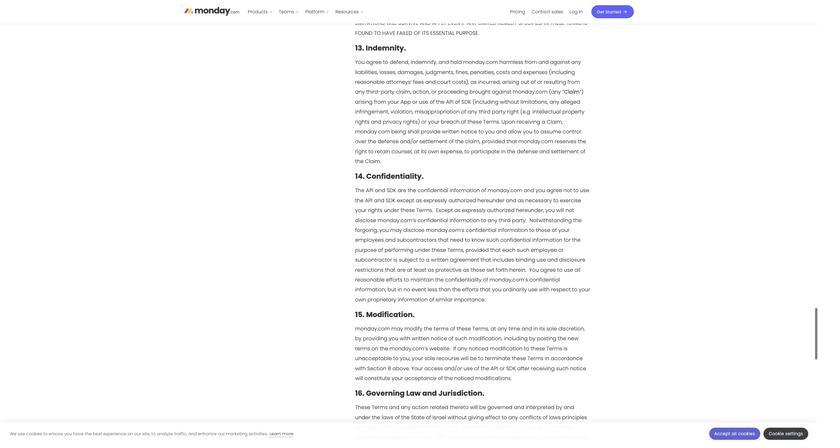 Task type: vqa. For each thing, say whether or not it's contained in the screenshot.
Section
yes



Task type: locate. For each thing, give the bounding box(es) containing it.
disclose up subcontractors
[[404, 227, 425, 234]]

each
[[503, 247, 516, 254]]

hold
[[451, 59, 462, 66]]

0 vertical spatial a
[[542, 118, 546, 126]]

to right respect
[[573, 286, 578, 294]]

terms, inside monday.com may modify the terms of these terms, at any time and in its sole discretion, by providing you with written notice of such modification, including by posting the new terms on the monday.com's website.  if any noticed modification to these terms is unacceptable to you, your sole recourse will be to terminate these terms in accordance with section 8 above. your access and/or use of the api or sdk after receiving such notice will constitute your acceptance of the noticed modifications.
[[473, 326, 490, 333]]

you right ensure
[[64, 431, 72, 438]]

1 laws from the left
[[382, 414, 394, 422]]

all inside the api and sdk are the confidential information of monday.com and you agree not to use the api and sdk except as expressly authorized hereunder and as necessary to exercise your rights under these terms.  except as expressly authorized hereunder, you will not disclose monday.com's confidential information to any third party.  notwithstanding the forgoing, you may disclose monday.com's confidential information to those of your employees and subcontractors that need to know such confidential information for the purpose of performing under these terms, provided that each such employee or subcontractor is subject to a written agreement that includes binding use and disclosure restrictions that are at least as protective as those set forth herein.  you agree to use all reasonable efforts to maintain the confidentiality of monday.com's confidential information, but in no event less than the efforts that you ordinarily use with respect to your own proprietary information of similar importance.
[[575, 267, 581, 274]]

to up jurisdiction.
[[502, 414, 507, 422]]

we
[[10, 431, 17, 438]]

") arising from your app or use of the api of sdk (including without limitations, any alleged infringement, violation, misappropriation of any third party right (e.g. intellectual property rights and privacy rights) or your breach of these terms. upon receiving a claim, monday.com being shall provide written notice to you and allow you to assume control over the defense and/or settlement of the claim, provided that monday.com reserves the right to retain counsel, at its own expense, to participate in the defense and settlement of the claim.
[[356, 88, 587, 165]]

more
[[283, 431, 294, 438]]

1 vertical spatial settlement
[[552, 148, 579, 156]]

at
[[415, 148, 420, 156], [407, 267, 413, 274], [491, 326, 497, 333]]

at inside the ") arising from your app or use of the api of sdk (including without limitations, any alleged infringement, violation, misappropriation of any third party right (e.g. intellectual property rights and privacy rights) or your breach of these terms. upon receiving a claim, monday.com being shall provide written notice to you and allow you to assume control over the defense and/or settlement of the claim, provided that monday.com reserves the right to retain counsel, at its own expense, to participate in the defense and settlement of the claim.
[[415, 148, 420, 156]]

to right the site,
[[152, 431, 156, 438]]

contact sales
[[532, 8, 564, 15]]

our
[[134, 431, 141, 438], [218, 431, 225, 438]]

those down notwithstanding
[[537, 227, 551, 234]]

2 vertical spatial all
[[386, 444, 392, 446]]

all down disclosure
[[575, 267, 581, 274]]

from down third-
[[374, 98, 387, 106]]

or inside these terms and any action related thereto will be governed and interpreted by and under the laws of the state of israel without giving effect to any conflicts of laws principles that require the application of the law of a different jurisdiction. courts of competent jurisdiction located in tel aviv-jaffa, israel, will have the sole and exclusive jurisdiction and venue over all controversies and claims arising out of, or relating to, these terms. you
[[496, 444, 501, 446]]

that inside the ") arising from your app or use of the api of sdk (including without limitations, any alleged infringement, violation, misappropriation of any third party right (e.g. intellectual property rights and privacy rights) or your breach of these terms. upon receiving a claim, monday.com being shall provide written notice to you and allow you to assume control over the defense and/or settlement of the claim, provided that monday.com reserves the right to retain counsel, at its own expense, to participate in the defense and settlement of the claim.
[[507, 138, 518, 146]]

1 vertical spatial receiving
[[532, 365, 555, 373]]

1 vertical spatial noticed
[[455, 375, 474, 383]]

started
[[606, 9, 622, 15]]

0 vertical spatial sole
[[547, 326, 558, 333]]

2 vertical spatial under
[[356, 414, 371, 422]]

log in link
[[567, 7, 587, 17]]

1 vertical spatial sole
[[425, 355, 436, 363]]

these inside these terms and any action related thereto will be governed and interpreted by and under the laws of the state of israel without giving effect to any conflicts of laws principles that require the application of the law of a different jurisdiction. courts of competent jurisdiction located in tel aviv-jaffa, israel, will have the sole and exclusive jurisdiction and venue over all controversies and claims arising out of, or relating to, these terms. you
[[531, 444, 546, 446]]

2 laws from the left
[[550, 414, 561, 422]]

1 horizontal spatial those
[[537, 227, 551, 234]]

will up giving
[[471, 405, 478, 412]]

use up jurisdiction.
[[464, 365, 473, 373]]

reasonable down liabilities,
[[356, 78, 385, 86]]

noticed down modification,
[[469, 346, 489, 353]]

governed
[[488, 405, 513, 412]]

will right recourse
[[461, 355, 469, 363]]

sdk inside the ") arising from your app or use of the api of sdk (including without limitations, any alleged infringement, violation, misappropriation of any third party right (e.g. intellectual property rights and privacy rights) or your breach of these terms. upon receiving a claim, monday.com being shall provide written notice to you and allow you to assume control over the defense and/or settlement of the claim, provided that monday.com reserves the right to retain counsel, at its own expense, to participate in the defense and settlement of the claim.
[[462, 98, 472, 106]]

need
[[451, 237, 464, 244]]

in inside these terms and any action related thereto will be governed and interpreted by and under the laws of the state of israel without giving effect to any conflicts of laws principles that require the application of the law of a different jurisdiction. courts of competent jurisdiction located in tel aviv-jaffa, israel, will have the sole and exclusive jurisdiction and venue over all controversies and claims arising out of, or relating to, these terms. you
[[406, 434, 411, 442]]

similar
[[436, 296, 453, 304]]

that left require
[[356, 424, 366, 432]]

third down hereunder
[[499, 217, 511, 224]]

settlement
[[420, 138, 448, 146], [552, 148, 579, 156]]

monday.com up hereunder
[[488, 187, 523, 195]]

over
[[356, 138, 367, 146], [373, 444, 384, 446]]

1 horizontal spatial terms
[[528, 355, 544, 363]]

not down exercise
[[566, 207, 575, 215]]

disclose up forgoing,
[[356, 217, 377, 224]]

from up expenses
[[525, 59, 538, 66]]

main element
[[245, 0, 634, 24]]

platform link
[[302, 7, 333, 17]]

terms down governing at the left bottom of page
[[372, 405, 388, 412]]

laws up require
[[382, 414, 394, 422]]

1 vertical spatial may
[[392, 326, 403, 333]]

sdk
[[462, 98, 472, 106], [387, 187, 397, 195], [386, 197, 396, 205], [507, 365, 516, 373]]

1 our from the left
[[134, 431, 141, 438]]

0 vertical spatial efforts
[[387, 277, 403, 284]]

party down the attorneys'
[[381, 88, 395, 96]]

arising down costs
[[503, 78, 520, 86]]

0 horizontal spatial efforts
[[387, 277, 403, 284]]

1 horizontal spatial you
[[530, 267, 540, 274]]

0 horizontal spatial at
[[407, 267, 413, 274]]

be
[[471, 355, 477, 363], [480, 405, 487, 412]]

sales
[[552, 8, 564, 15]]

1 vertical spatial third
[[499, 217, 511, 224]]

0 horizontal spatial under
[[356, 414, 371, 422]]

you inside you agree to defend, indemnify, and hold monday.com harmless from and against any liabilities, losses, damages, judgments, fines, penalties, costs and expenses (including reasonable attorneys' fees and court costs), as incurred, arising out of or resulting from any third-party claim, action, or proceeding brought against monday.com (any "
[[356, 59, 365, 66]]

third inside the ") arising from your app or use of the api of sdk (including without limitations, any alleged infringement, violation, misappropriation of any third party right (e.g. intellectual property rights and privacy rights) or your breach of these terms. upon receiving a claim, monday.com being shall provide written notice to you and allow you to assume control over the defense and/or settlement of the claim, provided that monday.com reserves the right to retain counsel, at its own expense, to participate in the defense and settlement of the claim.
[[479, 108, 491, 116]]

own
[[429, 148, 439, 156], [356, 296, 366, 304]]

time
[[509, 326, 521, 333]]

to up no
[[404, 277, 410, 284]]

and/or down shall
[[401, 138, 419, 146]]

disclose
[[356, 217, 377, 224], [404, 227, 425, 234]]

you up liabilities,
[[356, 59, 365, 66]]

0 vertical spatial claim,
[[396, 88, 412, 96]]

1 vertical spatial expressly
[[462, 207, 486, 215]]

its
[[421, 148, 427, 156], [540, 326, 546, 333]]

sdk down proceeding
[[462, 98, 472, 106]]

related
[[430, 405, 449, 412]]

1 horizontal spatial settlement
[[552, 148, 579, 156]]

monday.com's up the you,
[[390, 346, 428, 353]]

0 horizontal spatial and/or
[[401, 138, 419, 146]]

all right accept
[[732, 432, 738, 438]]

property
[[563, 108, 585, 116]]

and inside monday.com may modify the terms of these terms, at any time and in its sole discretion, by providing you with written notice of such modification, including by posting the new terms on the monday.com's website.  if any noticed modification to these terms is unacceptable to you, your sole recourse will be to terminate these terms in accordance with section 8 above. your access and/or use of the api or sdk after receiving such notice will constitute your acceptance of the noticed modifications.
[[522, 326, 533, 333]]

.
[[404, 43, 407, 53]]

on right experience
[[128, 431, 133, 438]]

0 horizontal spatial out
[[478, 444, 487, 446]]

may up performing
[[391, 227, 402, 234]]

0 horizontal spatial third
[[479, 108, 491, 116]]

1 vertical spatial disclose
[[404, 227, 425, 234]]

israel,
[[449, 434, 464, 442]]

agree inside you agree to defend, indemnify, and hold monday.com harmless from and against any liabilities, losses, damages, judgments, fines, penalties, costs and expenses (including reasonable attorneys' fees and court costs), as incurred, arising out of or resulting from any third-party claim, action, or proceeding brought against monday.com (any "
[[367, 59, 382, 66]]

defense up retain
[[378, 138, 399, 146]]

be inside monday.com may modify the terms of these terms, at any time and in its sole discretion, by providing you with written notice of such modification, including by posting the new terms on the monday.com's website.  if any noticed modification to these terms is unacceptable to you, your sole recourse will be to terminate these terms in accordance with section 8 above. your access and/or use of the api or sdk after receiving such notice will constitute your acceptance of the noticed modifications.
[[471, 355, 477, 363]]

defense down the allow
[[517, 148, 538, 156]]

may inside the api and sdk are the confidential information of monday.com and you agree not to use the api and sdk except as expressly authorized hereunder and as necessary to exercise your rights under these terms.  except as expressly authorized hereunder, you will not disclose monday.com's confidential information to any third party.  notwithstanding the forgoing, you may disclose monday.com's confidential information to those of your employees and subcontractors that need to know such confidential information for the purpose of performing under these terms, provided that each such employee or subcontractor is subject to a written agreement that includes binding use and disclosure restrictions that are at least as protective as those set forth herein.  you agree to use all reasonable efforts to maintain the confidentiality of monday.com's confidential information, but in no event less than the efforts that you ordinarily use with respect to your own proprietary information of similar importance.
[[391, 227, 402, 234]]

0 vertical spatial over
[[356, 138, 367, 146]]

provided inside the ") arising from your app or use of the api of sdk (including without limitations, any alleged infringement, violation, misappropriation of any third party right (e.g. intellectual property rights and privacy rights) or your breach of these terms. upon receiving a claim, monday.com being shall provide written notice to you and allow you to assume control over the defense and/or settlement of the claim, provided that monday.com reserves the right to retain counsel, at its own expense, to participate in the defense and settlement of the claim.
[[482, 138, 506, 146]]

the up except
[[408, 187, 417, 195]]

1 reasonable from the top
[[356, 78, 385, 86]]

cookies inside button
[[739, 432, 756, 438]]

0 horizontal spatial expressly
[[424, 197, 448, 205]]

1 horizontal spatial with
[[400, 336, 411, 343]]

0 vertical spatial terms
[[434, 326, 449, 333]]

api up forgoing,
[[365, 197, 373, 205]]

2 vertical spatial with
[[356, 365, 366, 373]]

0 vertical spatial and/or
[[401, 138, 419, 146]]

0 vertical spatial may
[[391, 227, 402, 234]]

governing
[[366, 389, 405, 399]]

0 horizontal spatial is
[[394, 257, 398, 264]]

own left expense,
[[429, 148, 439, 156]]

0 horizontal spatial its
[[421, 148, 427, 156]]

activities.
[[249, 431, 268, 438]]

allow
[[509, 128, 522, 136]]

jurisdiction.
[[489, 424, 518, 432]]

we use cookies to ensure you have the best experience on our site, to analyze traffic, and enhance our marketing activities. learn more
[[10, 431, 294, 438]]

0 vertical spatial provided
[[482, 138, 506, 146]]

against down "incurred,"
[[492, 88, 512, 96]]

terms right modify
[[434, 326, 449, 333]]

2 vertical spatial from
[[374, 98, 387, 106]]

0 vertical spatial written
[[442, 128, 460, 136]]

0 vertical spatial terms
[[547, 346, 563, 353]]

of,
[[488, 444, 494, 446]]

or right of,
[[496, 444, 501, 446]]

1 vertical spatial efforts
[[463, 286, 479, 294]]

without inside these terms and any action related thereto will be governed and interpreted by and under the laws of the state of israel without giving effect to any conflicts of laws principles that require the application of the law of a different jurisdiction. courts of competent jurisdiction located in tel aviv-jaffa, israel, will have the sole and exclusive jurisdiction and venue over all controversies and claims arising out of, or relating to, these terms. you
[[448, 414, 467, 422]]

api inside monday.com may modify the terms of these terms, at any time and in its sole discretion, by providing you with written notice of such modification, including by posting the new terms on the monday.com's website.  if any noticed modification to these terms is unacceptable to you, your sole recourse will be to terminate these terms in accordance with section 8 above. your access and/or use of the api or sdk after receiving such notice will constitute your acceptance of the noticed modifications.
[[491, 365, 499, 373]]

(including down brought
[[473, 98, 499, 106]]

written inside the api and sdk are the confidential information of monday.com and you agree not to use the api and sdk except as expressly authorized hereunder and as necessary to exercise your rights under these terms.  except as expressly authorized hereunder, you will not disclose monday.com's confidential information to any third party.  notwithstanding the forgoing, you may disclose monday.com's confidential information to those of your employees and subcontractors that need to know such confidential information for the purpose of performing under these terms, provided that each such employee or subcontractor is subject to a written agreement that includes binding use and disclosure restrictions that are at least as protective as those set forth herein.  you agree to use all reasonable efforts to maintain the confidentiality of monday.com's confidential information, but in no event less than the efforts that you ordinarily use with respect to your own proprietary information of similar importance.
[[431, 257, 449, 264]]

that inside these terms and any action related thereto will be governed and interpreted by and under the laws of the state of israel without giving effect to any conflicts of laws principles that require the application of the law of a different jurisdiction. courts of competent jurisdiction located in tel aviv-jaffa, israel, will have the sole and exclusive jurisdiction and venue over all controversies and claims arising out of, or relating to, these terms. you
[[356, 424, 366, 432]]

any right if at the right of the page
[[458, 346, 468, 353]]

0 vertical spatial notice
[[462, 128, 478, 136]]

own inside the ") arising from your app or use of the api of sdk (including without limitations, any alleged infringement, violation, misappropriation of any third party right (e.g. intellectual property rights and privacy rights) or your breach of these terms. upon receiving a claim, monday.com being shall provide written notice to you and allow you to assume control over the defense and/or settlement of the claim, provided that monday.com reserves the right to retain counsel, at its own expense, to participate in the defense and settlement of the claim.
[[429, 148, 439, 156]]

14. confidentiality.
[[356, 172, 424, 182]]

you inside the api and sdk are the confidential information of monday.com and you agree not to use the api and sdk except as expressly authorized hereunder and as necessary to exercise your rights under these terms.  except as expressly authorized hereunder, you will not disclose monday.com's confidential information to any third party.  notwithstanding the forgoing, you may disclose monday.com's confidential information to those of your employees and subcontractors that need to know such confidential information for the purpose of performing under these terms, provided that each such employee or subcontractor is subject to a written agreement that includes binding use and disclosure restrictions that are at least as protective as those set forth herein.  you agree to use all reasonable efforts to maintain the confidentiality of monday.com's confidential information, but in no event less than the efforts that you ordinarily use with respect to your own proprietary information of similar importance.
[[530, 267, 540, 274]]

with left section
[[356, 365, 366, 373]]

claim, inside the ") arising from your app or use of the api of sdk (including without limitations, any alleged infringement, violation, misappropriation of any third party right (e.g. intellectual property rights and privacy rights) or your breach of these terms. upon receiving a claim, monday.com being shall provide written notice to you and allow you to assume control over the defense and/or settlement of the claim, provided that monday.com reserves the right to retain counsel, at its own expense, to participate in the defense and settlement of the claim.
[[466, 138, 481, 146]]

any up jurisdiction.
[[509, 414, 519, 422]]

0 horizontal spatial all
[[386, 444, 392, 446]]

notice down accordance
[[571, 365, 587, 373]]

rights up forgoing,
[[368, 207, 383, 215]]

to inside you agree to defend, indemnify, and hold monday.com harmless from and against any liabilities, losses, damages, judgments, fines, penalties, costs and expenses (including reasonable attorneys' fees and court costs), as incurred, arising out of or resulting from any third-party claim, action, or proceeding brought against monday.com (any "
[[383, 59, 389, 66]]

cookies right accept
[[739, 432, 756, 438]]

1 vertical spatial provided
[[466, 247, 489, 254]]

confidentiality.
[[367, 172, 424, 182]]

use inside monday.com may modify the terms of these terms, at any time and in its sole discretion, by providing you with written notice of such modification, including by posting the new terms on the monday.com's website.  if any noticed modification to these terms is unacceptable to you, your sole recourse will be to terminate these terms in accordance with section 8 above. your access and/or use of the api or sdk after receiving such notice will constitute your acceptance of the noticed modifications.
[[464, 365, 473, 373]]

reasonable down restrictions on the left
[[356, 277, 385, 284]]

or down "terminate" at the right bottom of page
[[500, 365, 505, 373]]

have down different
[[475, 434, 488, 442]]

of inside you agree to defend, indemnify, and hold monday.com harmless from and against any liabilities, losses, damages, judgments, fines, penalties, costs and expenses (including reasonable attorneys' fees and court costs), as incurred, arising out of or resulting from any third-party claim, action, or proceeding brought against monday.com (any "
[[531, 78, 536, 86]]

0 vertical spatial terms.
[[484, 118, 501, 126]]

cookies
[[26, 431, 42, 438], [739, 432, 756, 438]]

upon
[[502, 118, 516, 126]]

defend,
[[390, 59, 410, 66]]

rights inside the ") arising from your app or use of the api of sdk (including without limitations, any alleged infringement, violation, misappropriation of any third party right (e.g. intellectual property rights and privacy rights) or your breach of these terms. upon receiving a claim, monday.com being shall provide written notice to you and allow you to assume control over the defense and/or settlement of the claim, provided that monday.com reserves the right to retain counsel, at its own expense, to participate in the defense and settlement of the claim.
[[356, 118, 370, 126]]

1 horizontal spatial have
[[475, 434, 488, 442]]

pricing
[[511, 8, 526, 15]]

noticed up jurisdiction.
[[455, 375, 474, 383]]

reasonable inside the api and sdk are the confidential information of monday.com and you agree not to use the api and sdk except as expressly authorized hereunder and as necessary to exercise your rights under these terms.  except as expressly authorized hereunder, you will not disclose monday.com's confidential information to any third party.  notwithstanding the forgoing, you may disclose monday.com's confidential information to those of your employees and subcontractors that need to know such confidential information for the purpose of performing under these terms, provided that each such employee or subcontractor is subject to a written agreement that includes binding use and disclosure restrictions that are at least as protective as those set forth herein.  you agree to use all reasonable efforts to maintain the confidentiality of monday.com's confidential information, but in no event less than the efforts that you ordinarily use with respect to your own proprietary information of similar importance.
[[356, 277, 385, 284]]

2 reasonable from the top
[[356, 277, 385, 284]]

1 horizontal spatial on
[[372, 346, 379, 353]]

0 vertical spatial noticed
[[469, 346, 489, 353]]

1 vertical spatial terms.
[[547, 444, 564, 446]]

1 horizontal spatial arising
[[460, 444, 477, 446]]

you inside monday.com may modify the terms of these terms, at any time and in its sole discretion, by providing you with written notice of such modification, including by posting the new terms on the monday.com's website.  if any noticed modification to these terms is unacceptable to you, your sole recourse will be to terminate these terms in accordance with section 8 above. your access and/or use of the api or sdk after receiving such notice will constitute your acceptance of the noticed modifications.
[[389, 336, 399, 343]]

dialog
[[0, 423, 819, 446]]

1 vertical spatial at
[[407, 267, 413, 274]]

1 horizontal spatial claim,
[[466, 138, 481, 146]]

access
[[425, 365, 443, 373]]

these inside the ") arising from your app or use of the api of sdk (including without limitations, any alleged infringement, violation, misappropriation of any third party right (e.g. intellectual property rights and privacy rights) or your breach of these terms. upon receiving a claim, monday.com being shall provide written notice to you and allow you to assume control over the defense and/or settlement of the claim, provided that monday.com reserves the right to retain counsel, at its own expense, to participate in the defense and settlement of the claim.
[[468, 118, 482, 126]]

constitute
[[365, 375, 391, 383]]

out inside these terms and any action related thereto will be governed and interpreted by and under the laws of the state of israel without giving effect to any conflicts of laws principles that require the application of the law of a different jurisdiction. courts of competent jurisdiction located in tel aviv-jaffa, israel, will have the sole and exclusive jurisdiction and venue over all controversies and claims arising out of, or relating to, these terms. you
[[478, 444, 487, 446]]

0 horizontal spatial be
[[471, 355, 477, 363]]

may inside monday.com may modify the terms of these terms, at any time and in its sole discretion, by providing you with written notice of such modification, including by posting the new terms on the monday.com's website.  if any noticed modification to these terms is unacceptable to you, your sole recourse will be to terminate these terms in accordance with section 8 above. your access and/or use of the api or sdk after receiving such notice will constitute your acceptance of the noticed modifications.
[[392, 326, 403, 333]]

is up accordance
[[564, 346, 568, 353]]

products link
[[245, 7, 276, 17]]

enhance
[[198, 431, 217, 438]]

these up after on the right
[[512, 355, 527, 363]]

0 horizontal spatial claim,
[[396, 88, 412, 96]]

party inside you agree to defend, indemnify, and hold monday.com harmless from and against any liabilities, losses, damages, judgments, fines, penalties, costs and expenses (including reasonable attorneys' fees and court costs), as incurred, arising out of or resulting from any third-party claim, action, or proceeding brought against monday.com (any "
[[381, 88, 395, 96]]

1 horizontal spatial jurisdiction
[[547, 434, 575, 442]]

platform
[[306, 8, 325, 15]]

are
[[398, 187, 407, 195], [397, 267, 406, 274]]

claim, up app
[[396, 88, 412, 96]]

1 horizontal spatial all
[[575, 267, 581, 274]]

monday.com logo image
[[185, 4, 240, 18]]

confidential up 'each'
[[501, 237, 531, 244]]

0 vertical spatial expressly
[[424, 197, 448, 205]]

relating
[[503, 444, 522, 446]]

1 horizontal spatial out
[[521, 78, 530, 86]]

2 jurisdiction from the left
[[547, 434, 575, 442]]

settings
[[786, 432, 804, 438]]

0 vertical spatial agree
[[367, 59, 382, 66]]

of
[[531, 78, 536, 86], [430, 98, 435, 106], [455, 98, 461, 106], [462, 108, 467, 116], [462, 118, 467, 126], [449, 138, 454, 146], [581, 148, 586, 156], [482, 187, 487, 195], [552, 227, 558, 234], [379, 247, 384, 254], [484, 277, 489, 284], [430, 296, 435, 304], [451, 326, 456, 333], [449, 336, 454, 343], [475, 365, 480, 373], [438, 375, 443, 383], [395, 414, 400, 422], [427, 414, 432, 422], [543, 414, 548, 422], [428, 424, 433, 432], [455, 424, 460, 432], [538, 424, 543, 432]]

the up located
[[387, 424, 396, 432]]

control
[[563, 128, 582, 136]]

1 vertical spatial out
[[478, 444, 487, 446]]

resources link
[[333, 7, 367, 17]]

1 horizontal spatial terms.
[[547, 444, 564, 446]]

thereto
[[450, 405, 469, 412]]

0 vertical spatial is
[[394, 257, 398, 264]]

2 horizontal spatial all
[[732, 432, 738, 438]]

written inside the ") arising from your app or use of the api of sdk (including without limitations, any alleged infringement, violation, misappropriation of any third party right (e.g. intellectual property rights and privacy rights) or your breach of these terms. upon receiving a claim, monday.com being shall provide written notice to you and allow you to assume control over the defense and/or settlement of the claim, provided that monday.com reserves the right to retain counsel, at its own expense, to participate in the defense and settlement of the claim.
[[442, 128, 460, 136]]

modification,
[[469, 336, 503, 343]]

by left providing in the left of the page
[[356, 336, 362, 343]]

damages,
[[398, 69, 424, 76]]

jurisdiction.
[[439, 389, 485, 399]]

terms up after on the right
[[528, 355, 544, 363]]

is down performing
[[394, 257, 398, 264]]

0 horizontal spatial jurisdiction
[[356, 434, 384, 442]]

to up least
[[420, 257, 425, 264]]

2 horizontal spatial sole
[[547, 326, 558, 333]]

monday.com's inside monday.com may modify the terms of these terms, at any time and in its sole discretion, by providing you with written notice of such modification, including by posting the new terms on the monday.com's website.  if any noticed modification to these terms is unacceptable to you, your sole recourse will be to terminate these terms in accordance with section 8 above. your access and/or use of the api or sdk after receiving such notice will constitute your acceptance of the noticed modifications.
[[390, 346, 428, 353]]

1 vertical spatial arising
[[356, 98, 373, 106]]

0 horizontal spatial terms.
[[484, 118, 501, 126]]

without up upon
[[500, 98, 520, 106]]

third-
[[367, 88, 381, 96]]

1 horizontal spatial right
[[508, 108, 519, 116]]

1 vertical spatial all
[[732, 432, 738, 438]]

use down action, on the top right
[[419, 98, 429, 106]]

the up require
[[372, 414, 381, 422]]

out left of,
[[478, 444, 487, 446]]

with
[[540, 286, 550, 294], [400, 336, 411, 343], [356, 365, 366, 373]]

not
[[564, 187, 573, 195], [566, 207, 575, 215]]

1 vertical spatial its
[[540, 326, 546, 333]]

is
[[394, 257, 398, 264], [564, 346, 568, 353]]

notice up participate
[[462, 128, 478, 136]]

2 horizontal spatial at
[[491, 326, 497, 333]]

2 vertical spatial sole
[[499, 434, 509, 442]]

except
[[437, 207, 453, 215]]

its down provide
[[421, 148, 427, 156]]

under
[[384, 207, 400, 215], [415, 247, 431, 254], [356, 414, 371, 422]]

2 vertical spatial notice
[[571, 365, 587, 373]]

monday.com inside the api and sdk are the confidential information of monday.com and you agree not to use the api and sdk except as expressly authorized hereunder and as necessary to exercise your rights under these terms.  except as expressly authorized hereunder, you will not disclose monday.com's confidential information to any third party.  notwithstanding the forgoing, you may disclose monday.com's confidential information to those of your employees and subcontractors that need to know such confidential information for the purpose of performing under these terms, provided that each such employee or subcontractor is subject to a written agreement that includes binding use and disclosure restrictions that are at least as protective as those set forth herein.  you agree to use all reasonable efforts to maintain the confidentiality of monday.com's confidential information, but in no event less than the efforts that you ordinarily use with respect to your own proprietary information of similar importance.
[[488, 187, 523, 195]]

cookies right 'we'
[[26, 431, 42, 438]]

accept all cookies
[[715, 432, 756, 438]]

1 vertical spatial defense
[[517, 148, 538, 156]]

you
[[356, 59, 365, 66], [530, 267, 540, 274]]

0 vertical spatial without
[[500, 98, 520, 106]]

sdk left after on the right
[[507, 365, 516, 373]]

arising inside the ") arising from your app or use of the api of sdk (including without limitations, any alleged infringement, violation, misappropriation of any third party right (e.g. intellectual property rights and privacy rights) or your breach of these terms. upon receiving a claim, monday.com being shall provide written notice to you and allow you to assume control over the defense and/or settlement of the claim, provided that monday.com reserves the right to retain counsel, at its own expense, to participate in the defense and settlement of the claim.
[[356, 98, 373, 106]]

will
[[557, 207, 565, 215], [461, 355, 469, 363], [356, 375, 363, 383], [471, 405, 478, 412], [465, 434, 473, 442]]

written inside monday.com may modify the terms of these terms, at any time and in its sole discretion, by providing you with written notice of such modification, including by posting the new terms on the monday.com's website.  if any noticed modification to these terms is unacceptable to you, your sole recourse will be to terminate these terms in accordance with section 8 above. your access and/or use of the api or sdk after receiving such notice will constitute your acceptance of the noticed modifications.
[[412, 336, 430, 343]]

information down no
[[398, 296, 428, 304]]

no
[[404, 286, 411, 294]]

1 horizontal spatial over
[[373, 444, 384, 446]]

0 horizontal spatial right
[[356, 148, 367, 156]]

0 vertical spatial all
[[575, 267, 581, 274]]

or inside the api and sdk are the confidential information of monday.com and you agree not to use the api and sdk except as expressly authorized hereunder and as necessary to exercise your rights under these terms.  except as expressly authorized hereunder, you will not disclose monday.com's confidential information to any third party.  notwithstanding the forgoing, you may disclose monday.com's confidential information to those of your employees and subcontractors that need to know such confidential information for the purpose of performing under these terms, provided that each such employee or subcontractor is subject to a written agreement that includes binding use and disclosure restrictions that are at least as protective as those set forth herein.  you agree to use all reasonable efforts to maintain the confidentiality of monday.com's confidential information, but in no event less than the efforts that you ordinarily use with respect to your own proprietary information of similar importance.
[[559, 247, 564, 254]]

1 vertical spatial are
[[397, 267, 406, 274]]

2 vertical spatial terms
[[372, 405, 388, 412]]

event
[[412, 286, 427, 294]]

monday.com's up the ordinarily at the right bottom of the page
[[490, 277, 529, 284]]

employees
[[356, 237, 384, 244]]

0 vertical spatial at
[[415, 148, 420, 156]]

2 horizontal spatial with
[[540, 286, 550, 294]]

api up modifications. at the bottom right of the page
[[491, 365, 499, 373]]

2 horizontal spatial arising
[[503, 78, 520, 86]]

you left the ordinarily at the right bottom of the page
[[493, 286, 502, 294]]

0 vertical spatial third
[[479, 108, 491, 116]]

are up except
[[398, 187, 407, 195]]

rights
[[356, 118, 370, 126], [368, 207, 383, 215]]

2 horizontal spatial a
[[542, 118, 546, 126]]

set
[[487, 267, 495, 274]]

any down hereunder
[[488, 217, 498, 224]]

provided inside the api and sdk are the confidential information of monday.com and you agree not to use the api and sdk except as expressly authorized hereunder and as necessary to exercise your rights under these terms.  except as expressly authorized hereunder, you will not disclose monday.com's confidential information to any third party.  notwithstanding the forgoing, you may disclose monday.com's confidential information to those of your employees and subcontractors that need to know such confidential information for the purpose of performing under these terms, provided that each such employee or subcontractor is subject to a written agreement that includes binding use and disclosure restrictions that are at least as protective as those set forth herein.  you agree to use all reasonable efforts to maintain the confidentiality of monday.com's confidential information, but in no event less than the efforts that you ordinarily use with respect to your own proprietary information of similar importance.
[[466, 247, 489, 254]]

0 vertical spatial against
[[551, 59, 570, 66]]

0 vertical spatial its
[[421, 148, 427, 156]]

dialog containing we use cookies to ensure you have the best experience on our site, to analyze traffic, and enhance our marketing activities.
[[0, 423, 819, 446]]

0 vertical spatial out
[[521, 78, 530, 86]]

employee
[[531, 247, 558, 254]]

you
[[486, 128, 495, 136], [524, 128, 533, 136], [536, 187, 546, 195], [546, 207, 555, 215], [380, 227, 389, 234], [493, 286, 502, 294], [389, 336, 399, 343], [64, 431, 72, 438]]

expressly
[[424, 197, 448, 205], [462, 207, 486, 215]]

monday.com down assume
[[519, 138, 554, 146]]

the right modify
[[424, 326, 433, 333]]

receiving inside monday.com may modify the terms of these terms, at any time and in its sole discretion, by providing you with written notice of such modification, including by posting the new terms on the monday.com's website.  if any noticed modification to these terms is unacceptable to you, your sole recourse will be to terminate these terms in accordance with section 8 above. your access and/or use of the api or sdk after receiving such notice will constitute your acceptance of the noticed modifications.
[[532, 365, 555, 373]]

sdk down 14. confidentiality.
[[387, 187, 397, 195]]

0 vertical spatial settlement
[[420, 138, 448, 146]]

you up participate
[[486, 128, 495, 136]]

list
[[245, 0, 367, 24]]

own inside the api and sdk are the confidential information of monday.com and you agree not to use the api and sdk except as expressly authorized hereunder and as necessary to exercise your rights under these terms.  except as expressly authorized hereunder, you will not disclose monday.com's confidential information to any third party.  notwithstanding the forgoing, you may disclose monday.com's confidential information to those of your employees and subcontractors that need to know such confidential information for the purpose of performing under these terms, provided that each such employee or subcontractor is subject to a written agreement that includes binding use and disclosure restrictions that are at least as protective as those set forth herein.  you agree to use all reasonable efforts to maintain the confidentiality of monday.com's confidential information, but in no event less than the efforts that you ordinarily use with respect to your own proprietary information of similar importance.
[[356, 296, 366, 304]]

privacy
[[383, 118, 402, 126]]

have inside these terms and any action related thereto will be governed and interpreted by and under the laws of the state of israel without giving effect to any conflicts of laws principles that require the application of the law of a different jurisdiction. courts of competent jurisdiction located in tel aviv-jaffa, israel, will have the sole and exclusive jurisdiction and venue over all controversies and claims arising out of, or relating to, these terms. you
[[475, 434, 488, 442]]

by left posting
[[530, 336, 536, 343]]

2 our from the left
[[218, 431, 225, 438]]

pricing link
[[507, 7, 529, 17]]

under inside these terms and any action related thereto will be governed and interpreted by and under the laws of the state of israel without giving effect to any conflicts of laws principles that require the application of the law of a different jurisdiction. courts of competent jurisdiction located in tel aviv-jaffa, israel, will have the sole and exclusive jurisdiction and venue over all controversies and claims arising out of, or relating to, these terms. you
[[356, 414, 371, 422]]

on
[[372, 346, 379, 353], [128, 431, 133, 438]]

will up notwithstanding
[[557, 207, 565, 215]]

site,
[[142, 431, 150, 438]]

that
[[507, 138, 518, 146], [439, 237, 449, 244], [491, 247, 501, 254], [481, 257, 492, 264], [385, 267, 396, 274], [481, 286, 491, 294], [356, 424, 366, 432]]

the
[[356, 187, 365, 195]]

that up set
[[481, 257, 492, 264]]

to down the hereunder, at the right of the page
[[530, 227, 535, 234]]

laws up competent
[[550, 414, 561, 422]]

experience
[[103, 431, 127, 438]]

settlement down reserves
[[552, 148, 579, 156]]

these up modification,
[[457, 326, 472, 333]]

monday.com's
[[378, 217, 417, 224], [426, 227, 465, 234], [490, 277, 529, 284], [390, 346, 428, 353]]

teams link
[[276, 7, 302, 17]]



Task type: describe. For each thing, give the bounding box(es) containing it.
a inside the ") arising from your app or use of the api of sdk (including without limitations, any alleged infringement, violation, misappropriation of any third party right (e.g. intellectual property rights and privacy rights) or your breach of these terms. upon receiving a claim, monday.com being shall provide written notice to you and allow you to assume control over the defense and/or settlement of the claim, provided that monday.com reserves the right to retain counsel, at its own expense, to participate in the defense and settlement of the claim.
[[542, 118, 546, 126]]

(including inside the ") arising from your app or use of the api of sdk (including without limitations, any alleged infringement, violation, misappropriation of any third party right (e.g. intellectual property rights and privacy rights) or your breach of these terms. upon receiving a claim, monday.com being shall provide written notice to you and allow you to assume control over the defense and/or settlement of the claim, provided that monday.com reserves the right to retain counsel, at its own expense, to participate in the defense and settlement of the claim.
[[473, 98, 499, 106]]

arising inside these terms and any action related thereto will be governed and interpreted by and under the laws of the state of israel without giving effect to any conflicts of laws principles that require the application of the law of a different jurisdiction. courts of competent jurisdiction located in tel aviv-jaffa, israel, will have the sole and exclusive jurisdiction and venue over all controversies and claims arising out of, or relating to, these terms. you
[[460, 444, 477, 446]]

giving
[[469, 414, 484, 422]]

without inside the ") arising from your app or use of the api of sdk (including without limitations, any alleged infringement, violation, misappropriation of any third party right (e.g. intellectual property rights and privacy rights) or your breach of these terms. upon receiving a claim, monday.com being shall provide written notice to you and allow you to assume control over the defense and/or settlement of the claim, provided that monday.com reserves the right to retain counsel, at its own expense, to participate in the defense and settlement of the claim.
[[500, 98, 520, 106]]

on inside monday.com may modify the terms of these terms, at any time and in its sole discretion, by providing you with written notice of such modification, including by posting the new terms on the monday.com's website.  if any noticed modification to these terms is unacceptable to you, your sole recourse will be to terminate these terms in accordance with section 8 above. your access and/or use of the api or sdk after receiving such notice will constitute your acceptance of the noticed modifications.
[[372, 346, 379, 353]]

unacceptable
[[356, 355, 392, 363]]

information up hereunder
[[450, 187, 480, 195]]

1 vertical spatial terms
[[528, 355, 544, 363]]

0 vertical spatial are
[[398, 187, 407, 195]]

with inside the api and sdk are the confidential information of monday.com and you agree not to use the api and sdk except as expressly authorized hereunder and as necessary to exercise your rights under these terms.  except as expressly authorized hereunder, you will not disclose monday.com's confidential information to any third party.  notwithstanding the forgoing, you may disclose monday.com's confidential information to those of your employees and subcontractors that need to know such confidential information for the purpose of performing under these terms, provided that each such employee or subcontractor is subject to a written agreement that includes binding use and disclosure restrictions that are at least as protective as those set forth herein.  you agree to use all reasonable efforts to maintain the confidentiality of monday.com's confidential information, but in no event less than the efforts that you ordinarily use with respect to your own proprietary information of similar importance.
[[540, 286, 550, 294]]

over inside these terms and any action related thereto will be governed and interpreted by and under the laws of the state of israel without giving effect to any conflicts of laws principles that require the application of the law of a different jurisdiction. courts of competent jurisdiction located in tel aviv-jaffa, israel, will have the sole and exclusive jurisdiction and venue over all controversies and claims arising out of, or relating to, these terms. you
[[373, 444, 384, 446]]

these
[[356, 405, 371, 412]]

receiving inside the ") arising from your app or use of the api of sdk (including without limitations, any alleged infringement, violation, misappropriation of any third party right (e.g. intellectual property rights and privacy rights) or your breach of these terms. upon receiving a claim, monday.com being shall provide written notice to you and allow you to assume control over the defense and/or settlement of the claim, provided that monday.com reserves the right to retain counsel, at its own expense, to participate in the defense and settlement of the claim.
[[517, 118, 541, 126]]

alleged
[[561, 98, 581, 106]]

in inside the ") arising from your app or use of the api of sdk (including without limitations, any alleged infringement, violation, misappropriation of any third party right (e.g. intellectual property rights and privacy rights) or your breach of these terms. upon receiving a claim, monday.com being shall provide written notice to you and allow you to assume control over the defense and/or settlement of the claim, provided that monday.com reserves the right to retain counsel, at its own expense, to participate in the defense and settlement of the claim.
[[502, 148, 506, 156]]

1 vertical spatial on
[[128, 431, 133, 438]]

in inside the api and sdk are the confidential information of monday.com and you agree not to use the api and sdk except as expressly authorized hereunder and as necessary to exercise your rights under these terms.  except as expressly authorized hereunder, you will not disclose monday.com's confidential information to any third party.  notwithstanding the forgoing, you may disclose monday.com's confidential information to those of your employees and subcontractors that need to know such confidential information for the purpose of performing under these terms, provided that each such employee or subcontractor is subject to a written agreement that includes binding use and disclosure restrictions that are at least as protective as those set forth herein.  you agree to use all reasonable efforts to maintain the confidentiality of monday.com's confidential information, but in no event less than the efforts that you ordinarily use with respect to your own proprietary information of similar importance.
[[398, 286, 403, 294]]

api inside the ") arising from your app or use of the api of sdk (including without limitations, any alleged infringement, violation, misappropriation of any third party right (e.g. intellectual property rights and privacy rights) or your breach of these terms. upon receiving a claim, monday.com being shall provide written notice to you and allow you to assume control over the defense and/or settlement of the claim, provided that monday.com reserves the right to retain counsel, at its own expense, to participate in the defense and settlement of the claim.
[[446, 98, 454, 106]]

1 vertical spatial terms
[[356, 346, 371, 353]]

2 horizontal spatial under
[[415, 247, 431, 254]]

the up modifications. at the bottom right of the page
[[481, 365, 490, 373]]

get
[[598, 9, 605, 15]]

to up "know"
[[482, 217, 487, 224]]

notwithstanding
[[530, 217, 572, 224]]

0 horizontal spatial by
[[356, 336, 362, 343]]

from inside the ") arising from your app or use of the api of sdk (including without limitations, any alleged infringement, violation, misappropriation of any third party right (e.g. intellectual property rights and privacy rights) or your breach of these terms. upon receiving a claim, monday.com being shall provide written notice to you and allow you to assume control over the defense and/or settlement of the claim, provided that monday.com reserves the right to retain counsel, at its own expense, to participate in the defense and settlement of the claim.
[[374, 98, 387, 106]]

cookies for all
[[739, 432, 756, 438]]

to right need
[[465, 237, 471, 244]]

to right expense,
[[465, 148, 470, 156]]

these terms and any action related thereto will be governed and interpreted by and under the laws of the state of israel without giving effect to any conflicts of laws principles that require the application of the law of a different jurisdiction. courts of competent jurisdiction located in tel aviv-jaffa, israel, will have the sole and exclusive jurisdiction and venue over all controversies and claims arising out of, or relating to, these terms. you
[[356, 405, 588, 446]]

you right forgoing,
[[380, 227, 389, 234]]

rights)
[[404, 118, 420, 126]]

1 horizontal spatial against
[[551, 59, 570, 66]]

israel
[[433, 414, 447, 422]]

the right than
[[453, 286, 461, 294]]

third inside the api and sdk are the confidential information of monday.com and you agree not to use the api and sdk except as expressly authorized hereunder and as necessary to exercise your rights under these terms.  except as expressly authorized hereunder, you will not disclose monday.com's confidential information to any third party.  notwithstanding the forgoing, you may disclose monday.com's confidential information to those of your employees and subcontractors that need to know such confidential information for the purpose of performing under these terms, provided that each such employee or subcontractor is subject to a written agreement that includes binding use and disclosure restrictions that are at least as protective as those set forth herein.  you agree to use all reasonable efforts to maintain the confidentiality of monday.com's confidential information, but in no event less than the efforts that you ordinarily use with respect to your own proprietary information of similar importance.
[[499, 217, 511, 224]]

app
[[401, 98, 411, 106]]

learn more link
[[270, 431, 294, 438]]

necessary
[[526, 197, 553, 205]]

2 horizontal spatial notice
[[571, 365, 587, 373]]

its inside the ") arising from your app or use of the api of sdk (including without limitations, any alleged infringement, violation, misappropriation of any third party right (e.g. intellectual property rights and privacy rights) or your breach of these terms. upon receiving a claim, monday.com being shall provide written notice to you and allow you to assume control over the defense and/or settlement of the claim, provided that monday.com reserves the right to retain counsel, at its own expense, to participate in the defense and settlement of the claim.
[[421, 148, 427, 156]]

(including inside you agree to defend, indemnify, and hold monday.com harmless from and against any liabilities, losses, damages, judgments, fines, penalties, costs and expenses (including reasonable attorneys' fees and court costs), as incurred, arising out of or resulting from any third-party claim, action, or proceeding brought against monday.com (any "
[[550, 69, 576, 76]]

your left app
[[388, 98, 399, 106]]

is inside monday.com may modify the terms of these terms, at any time and in its sole discretion, by providing you with written notice of such modification, including by posting the new terms on the monday.com's website.  if any noticed modification to these terms is unacceptable to you, your sole recourse will be to terminate these terms in accordance with section 8 above. your access and/or use of the api or sdk after receiving such notice will constitute your acceptance of the noticed modifications.
[[564, 346, 568, 353]]

posting
[[538, 336, 557, 343]]

modify
[[405, 326, 423, 333]]

the right for
[[573, 237, 581, 244]]

confidential up "know"
[[466, 227, 497, 234]]

the left claim.
[[356, 158, 364, 165]]

interpreted
[[526, 405, 555, 412]]

jaffa,
[[434, 434, 448, 442]]

courts
[[520, 424, 537, 432]]

your
[[412, 365, 423, 373]]

confidential up respect
[[530, 277, 561, 284]]

(any
[[550, 88, 562, 96]]

modification
[[490, 346, 523, 353]]

hereunder,
[[517, 207, 545, 215]]

any left 'action'
[[401, 405, 411, 412]]

least
[[414, 267, 427, 274]]

to up exercise
[[574, 187, 579, 195]]

court
[[438, 78, 451, 86]]

cookies for use
[[26, 431, 42, 438]]

claim
[[565, 88, 580, 96]]

1 vertical spatial agree
[[547, 187, 563, 195]]

terms inside these terms and any action related thereto will be governed and interpreted by and under the laws of the state of israel without giving effect to any conflicts of laws principles that require the application of the law of a different jurisdiction. courts of competent jurisdiction located in tel aviv-jaffa, israel, will have the sole and exclusive jurisdiction and venue over all controversies and claims arising out of, or relating to, these terms. you
[[372, 405, 388, 412]]

above.
[[393, 365, 410, 373]]

the inside dialog
[[85, 431, 92, 438]]

15.
[[356, 310, 365, 320]]

the down exercise
[[574, 217, 582, 224]]

use down disclosure
[[565, 267, 574, 274]]

your down above.
[[392, 375, 404, 383]]

includes
[[493, 257, 515, 264]]

maintain
[[411, 277, 434, 284]]

located
[[385, 434, 405, 442]]

1 vertical spatial right
[[356, 148, 367, 156]]

your right respect
[[579, 286, 591, 294]]

controversies
[[393, 444, 428, 446]]

the down control
[[578, 138, 587, 146]]

to left the you,
[[394, 355, 399, 363]]

0 vertical spatial disclose
[[356, 217, 377, 224]]

know
[[472, 237, 485, 244]]

1 vertical spatial authorized
[[488, 207, 515, 215]]

1 horizontal spatial expressly
[[462, 207, 486, 215]]

to left exercise
[[554, 197, 559, 205]]

to inside these terms and any action related thereto will be governed and interpreted by and under the laws of the state of israel without giving effect to any conflicts of laws principles that require the application of the law of a different jurisdiction. courts of competent jurisdiction located in tel aviv-jaffa, israel, will have the sole and exclusive jurisdiction and venue over all controversies and claims arising out of, or relating to, these terms. you
[[502, 414, 507, 422]]

claim.
[[365, 158, 382, 165]]

any left time
[[498, 326, 508, 333]]

sole inside these terms and any action related thereto will be governed and interpreted by and under the laws of the state of israel without giving effect to any conflicts of laws principles that require the application of the law of a different jurisdiction. courts of competent jurisdiction located in tel aviv-jaffa, israel, will have the sole and exclusive jurisdiction and venue over all controversies and claims arising out of, or relating to, these terms. you
[[499, 434, 509, 442]]

or right app
[[413, 98, 418, 106]]

8
[[388, 365, 391, 373]]

the left new
[[558, 336, 567, 343]]

such up if at the right of the page
[[455, 336, 468, 343]]

expenses
[[524, 69, 548, 76]]

resulting
[[545, 78, 567, 86]]

any up "claim"
[[572, 59, 582, 66]]

0 horizontal spatial those
[[471, 267, 486, 274]]

subcontractor
[[356, 257, 393, 264]]

all inside button
[[732, 432, 738, 438]]

2 horizontal spatial from
[[568, 78, 580, 86]]

less
[[428, 286, 438, 294]]

to down disclosure
[[558, 267, 563, 274]]

you right the allow
[[524, 128, 533, 136]]

2 horizontal spatial terms
[[547, 346, 563, 353]]

that down subcontractor
[[385, 267, 396, 274]]

protective
[[436, 267, 462, 274]]

restrictions
[[356, 267, 384, 274]]

contact sales link
[[529, 7, 567, 17]]

including
[[504, 336, 528, 343]]

that up importance.
[[481, 286, 491, 294]]

such up "binding"
[[518, 247, 530, 254]]

penalties,
[[471, 69, 495, 76]]

analyze
[[157, 431, 173, 438]]

terms. inside these terms and any action related thereto will be governed and interpreted by and under the laws of the state of israel without giving effect to any conflicts of laws principles that require the application of the law of a different jurisdiction. courts of competent jurisdiction located in tel aviv-jaffa, israel, will have the sole and exclusive jurisdiction and venue over all controversies and claims arising out of, or relating to, these terms. you
[[547, 444, 564, 446]]

your up for
[[559, 227, 570, 234]]

rights inside the api and sdk are the confidential information of monday.com and you agree not to use the api and sdk except as expressly authorized hereunder and as necessary to exercise your rights under these terms.  except as expressly authorized hereunder, you will not disclose monday.com's confidential information to any third party.  notwithstanding the forgoing, you may disclose monday.com's confidential information to those of your employees and subcontractors that need to know such confidential information for the purpose of performing under these terms, provided that each such employee or subcontractor is subject to a written agreement that includes binding use and disclosure restrictions that are at least as protective as those set forth herein.  you agree to use all reasonable efforts to maintain the confidentiality of monday.com's confidential information, but in no event less than the efforts that you ordinarily use with respect to your own proprietary information of similar importance.
[[368, 207, 383, 215]]

importance.
[[455, 296, 486, 304]]

products
[[248, 8, 268, 15]]

information up 'each'
[[498, 227, 528, 234]]

principles
[[563, 414, 588, 422]]

brought
[[470, 88, 491, 96]]

information up need
[[450, 217, 480, 224]]

1 horizontal spatial under
[[384, 207, 400, 215]]

monday.com inside monday.com may modify the terms of these terms, at any time and in its sole discretion, by providing you with written notice of such modification, including by posting the new terms on the monday.com's website.  if any noticed modification to these terms is unacceptable to you, your sole recourse will be to terminate these terms in accordance with section 8 above. your access and/or use of the api or sdk after receiving such notice will constitute your acceptance of the noticed modifications.
[[356, 326, 390, 333]]

1 vertical spatial against
[[492, 88, 512, 96]]

is inside the api and sdk are the confidential information of monday.com and you agree not to use the api and sdk except as expressly authorized hereunder and as necessary to exercise your rights under these terms.  except as expressly authorized hereunder, you will not disclose monday.com's confidential information to any third party.  notwithstanding the forgoing, you may disclose monday.com's confidential information to those of your employees and subcontractors that need to know such confidential information for the purpose of performing under these terms, provided that each such employee or subcontractor is subject to a written agreement that includes binding use and disclosure restrictions that are at least as protective as those set forth herein.  you agree to use all reasonable efforts to maintain the confidentiality of monday.com's confidential information, but in no event less than the efforts that you ordinarily use with respect to your own proprietary information of similar importance.
[[394, 257, 398, 264]]

forth
[[496, 267, 508, 274]]

fees
[[414, 78, 424, 86]]

at inside the api and sdk are the confidential information of monday.com and you agree not to use the api and sdk except as expressly authorized hereunder and as necessary to exercise your rights under these terms.  except as expressly authorized hereunder, you will not disclose monday.com's confidential information to any third party.  notwithstanding the forgoing, you may disclose monday.com's confidential information to those of your employees and subcontractors that need to know such confidential information for the purpose of performing under these terms, provided that each such employee or subcontractor is subject to a written agreement that includes binding use and disclosure restrictions that are at least as protective as those set forth herein.  you agree to use all reasonable efforts to maintain the confidentiality of monday.com's confidential information, but in no event less than the efforts that you ordinarily use with respect to your own proprietary information of similar importance.
[[407, 267, 413, 274]]

any left third-
[[356, 88, 365, 96]]

in right log
[[579, 8, 583, 15]]

the up expense,
[[456, 138, 464, 146]]

reasonable inside you agree to defend, indemnify, and hold monday.com harmless from and against any liabilities, losses, damages, judgments, fines, penalties, costs and expenses (including reasonable attorneys' fees and court costs), as incurred, arising out of or resulting from any third-party claim, action, or proceeding brought against monday.com (any "
[[356, 78, 385, 86]]

acceptance
[[405, 375, 437, 383]]

in left accordance
[[545, 355, 550, 363]]

sdk inside monday.com may modify the terms of these terms, at any time and in its sole discretion, by providing you with written notice of such modification, including by posting the new terms on the monday.com's website.  if any noticed modification to these terms is unacceptable to you, your sole recourse will be to terminate these terms in accordance with section 8 above. your access and/or use of the api or sdk after receiving such notice will constitute your acceptance of the noticed modifications.
[[507, 365, 516, 373]]

a inside the api and sdk are the confidential information of monday.com and you agree not to use the api and sdk except as expressly authorized hereunder and as necessary to exercise your rights under these terms.  except as expressly authorized hereunder, you will not disclose monday.com's confidential information to any third party.  notwithstanding the forgoing, you may disclose monday.com's confidential information to those of your employees and subcontractors that need to know such confidential information for the purpose of performing under these terms, provided that each such employee or subcontractor is subject to a written agreement that includes binding use and disclosure restrictions that are at least as protective as those set forth herein.  you agree to use all reasonable efforts to maintain the confidentiality of monday.com's confidential information, but in no event less than the efforts that you ordinarily use with respect to your own proprietary information of similar importance.
[[426, 257, 430, 264]]

api right "the"
[[366, 187, 374, 195]]

liabilities,
[[356, 69, 378, 76]]

these down posting
[[531, 346, 546, 353]]

all inside these terms and any action related thereto will be governed and interpreted by and under the laws of the state of israel without giving effect to any conflicts of laws principles that require the application of the law of a different jurisdiction. courts of competent jurisdiction located in tel aviv-jaffa, israel, will have the sole and exclusive jurisdiction and venue over all controversies and claims arising out of, or relating to, these terms. you
[[386, 444, 392, 446]]

and/or inside monday.com may modify the terms of these terms, at any time and in its sole discretion, by providing you with written notice of such modification, including by posting the new terms on the monday.com's website.  if any noticed modification to these terms is unacceptable to you, your sole recourse will be to terminate these terms in accordance with section 8 above. your access and/or use of the api or sdk after receiving such notice will constitute your acceptance of the noticed modifications.
[[445, 365, 463, 373]]

monday.com up "limitations,"
[[513, 88, 548, 96]]

discretion,
[[559, 326, 585, 333]]

any down brought
[[468, 108, 478, 116]]

1 horizontal spatial terms
[[434, 326, 449, 333]]

16. governing law and jurisdiction.
[[356, 389, 485, 399]]

expense,
[[441, 148, 463, 156]]

terms, inside the api and sdk are the confidential information of monday.com and you agree not to use the api and sdk except as expressly authorized hereunder and as necessary to exercise your rights under these terms.  except as expressly authorized hereunder, you will not disclose monday.com's confidential information to any third party.  notwithstanding the forgoing, you may disclose monday.com's confidential information to those of your employees and subcontractors that need to know such confidential information for the purpose of performing under these terms, provided that each such employee or subcontractor is subject to a written agreement that includes binding use and disclosure restrictions that are at least as protective as those set forth herein.  you agree to use all reasonable efforts to maintain the confidentiality of monday.com's confidential information, but in no event less than the efforts that you ordinarily use with respect to your own proprietary information of similar importance.
[[448, 247, 465, 254]]

0 horizontal spatial have
[[73, 431, 84, 438]]

except
[[397, 197, 415, 205]]

claim, inside you agree to defend, indemnify, and hold monday.com harmless from and against any liabilities, losses, damages, judgments, fines, penalties, costs and expenses (including reasonable attorneys' fees and court costs), as incurred, arising out of or resulting from any third-party claim, action, or proceeding brought against monday.com (any "
[[396, 88, 412, 96]]

0 vertical spatial right
[[508, 108, 519, 116]]

information up employee
[[533, 237, 563, 244]]

a inside these terms and any action related thereto will be governed and interpreted by and under the laws of the state of israel without giving effect to any conflicts of laws principles that require the application of the law of a different jurisdiction. courts of competent jurisdiction located in tel aviv-jaffa, israel, will have the sole and exclusive jurisdiction and venue over all controversies and claims arising out of, or relating to, these terms. you
[[461, 424, 465, 432]]

these down except
[[401, 207, 415, 215]]

")
[[580, 88, 584, 96]]

by inside these terms and any action related thereto will be governed and interpreted by and under the laws of the state of israel without giving effect to any conflicts of laws principles that require the application of the law of a different jurisdiction. courts of competent jurisdiction located in tel aviv-jaffa, israel, will have the sole and exclusive jurisdiction and venue over all controversies and claims arising out of, or relating to, these terms. you
[[557, 405, 563, 412]]

1 jurisdiction from the left
[[356, 434, 384, 442]]

your up provide
[[429, 118, 440, 126]]

cookie
[[770, 432, 785, 438]]

notice inside the ") arising from your app or use of the api of sdk (including without limitations, any alleged infringement, violation, misappropriation of any third party right (e.g. intellectual property rights and privacy rights) or your breach of these terms. upon receiving a claim, monday.com being shall provide written notice to you and allow you to assume control over the defense and/or settlement of the claim, provided that monday.com reserves the right to retain counsel, at its own expense, to participate in the defense and settlement of the claim.
[[462, 128, 478, 136]]

exercise
[[561, 197, 582, 205]]

as inside you agree to defend, indemnify, and hold monday.com harmless from and against any liabilities, losses, damages, judgments, fines, penalties, costs and expenses (including reasonable attorneys' fees and court costs), as incurred, arising out of or resulting from any third-party claim, action, or proceeding brought against monday.com (any "
[[471, 78, 477, 86]]

confidential down except
[[418, 217, 449, 224]]

over inside the ") arising from your app or use of the api of sdk (including without limitations, any alleged infringement, violation, misappropriation of any third party right (e.g. intellectual property rights and privacy rights) or your breach of these terms. upon receiving a claim, monday.com being shall provide written notice to you and allow you to assume control over the defense and/or settlement of the claim, provided that monday.com reserves the right to retain counsel, at its own expense, to participate in the defense and settlement of the claim.
[[356, 138, 367, 146]]

its inside monday.com may modify the terms of these terms, at any time and in its sole discretion, by providing you with written notice of such modification, including by posting the new terms on the monday.com's website.  if any noticed modification to these terms is unacceptable to you, your sole recourse will be to terminate these terms in accordance with section 8 above. your access and/or use of the api or sdk after receiving such notice will constitute your acceptance of the noticed modifications.
[[540, 326, 546, 333]]

use up exercise
[[581, 187, 590, 195]]

you up notwithstanding
[[546, 207, 555, 215]]

modification.
[[366, 310, 415, 320]]

2 vertical spatial agree
[[541, 267, 556, 274]]

log in
[[570, 8, 583, 15]]

teams
[[279, 8, 295, 15]]

best
[[93, 431, 102, 438]]

hereunder
[[478, 197, 505, 205]]

in up posting
[[534, 326, 539, 333]]

forgoing,
[[356, 227, 378, 234]]

0 horizontal spatial with
[[356, 365, 366, 373]]

to left "terminate" at the right bottom of page
[[479, 355, 484, 363]]

being
[[392, 128, 407, 136]]

at inside monday.com may modify the terms of these terms, at any time and in its sole discretion, by providing you with written notice of such modification, including by posting the new terms on the monday.com's website.  if any noticed modification to these terms is unacceptable to you, your sole recourse will be to terminate these terms in accordance with section 8 above. your access and/or use of the api or sdk after receiving such notice will constitute your acceptance of the noticed modifications.
[[491, 326, 497, 333]]

0 vertical spatial not
[[564, 187, 573, 195]]

or up provide
[[422, 118, 427, 126]]

the down recourse
[[445, 375, 453, 383]]

monday.com may modify the terms of these terms, at any time and in its sole discretion, by providing you with written notice of such modification, including by posting the new terms on the monday.com's website.  if any noticed modification to these terms is unacceptable to you, your sole recourse will be to terminate these terms in accordance with section 8 above. your access and/or use of the api or sdk after receiving such notice will constitute your acceptance of the noticed modifications.
[[356, 326, 587, 383]]

1 horizontal spatial disclose
[[404, 227, 425, 234]]

use right 'we'
[[18, 431, 25, 438]]

be inside these terms and any action related thereto will be governed and interpreted by and under the laws of the state of israel without giving effect to any conflicts of laws principles that require the application of the law of a different jurisdiction. courts of competent jurisdiction located in tel aviv-jaffa, israel, will have the sole and exclusive jurisdiction and venue over all controversies and claims arising out of, or relating to, these terms. you
[[480, 405, 487, 412]]

list containing products
[[245, 0, 367, 24]]

monday.com's down except
[[378, 217, 417, 224]]

such right "know"
[[487, 237, 499, 244]]

proprietary
[[368, 296, 397, 304]]

1 horizontal spatial efforts
[[463, 286, 479, 294]]

0 horizontal spatial settlement
[[420, 138, 448, 146]]

will up 16.
[[356, 375, 363, 383]]

arising inside you agree to defend, indemnify, and hold monday.com harmless from and against any liabilities, losses, damages, judgments, fines, penalties, costs and expenses (including reasonable attorneys' fees and court costs), as incurred, arising out of or resulting from any third-party claim, action, or proceeding brought against monday.com (any "
[[503, 78, 520, 86]]

effect
[[486, 414, 501, 422]]

use inside the ") arising from your app or use of the api of sdk (including without limitations, any alleged infringement, violation, misappropriation of any third party right (e.g. intellectual property rights and privacy rights) or your breach of these terms. upon receiving a claim, monday.com being shall provide written notice to you and allow you to assume control over the defense and/or settlement of the claim, provided that monday.com reserves the right to retain counsel, at its own expense, to participate in the defense and settlement of the claim.
[[419, 98, 429, 106]]

the down israel
[[435, 424, 443, 432]]

out inside you agree to defend, indemnify, and hold monday.com harmless from and against any liabilities, losses, damages, judgments, fines, penalties, costs and expenses (including reasonable attorneys' fees and court costs), as incurred, arising out of or resulting from any third-party claim, action, or proceeding brought against monday.com (any "
[[521, 78, 530, 86]]

after
[[518, 365, 530, 373]]

the up than
[[436, 277, 444, 284]]

new
[[568, 336, 579, 343]]

monday.com up the penalties,
[[464, 59, 499, 66]]

0 vertical spatial authorized
[[449, 197, 477, 205]]

terms. inside the ") arising from your app or use of the api of sdk (including without limitations, any alleged infringement, violation, misappropriation of any third party right (e.g. intellectual property rights and privacy rights) or your breach of these terms. upon receiving a claim, monday.com being shall provide written notice to you and allow you to assume control over the defense and/or settlement of the claim, provided that monday.com reserves the right to retain counsel, at its own expense, to participate in the defense and settlement of the claim.
[[484, 118, 501, 126]]

violation,
[[391, 108, 414, 116]]

1 horizontal spatial by
[[530, 336, 536, 343]]

action
[[412, 405, 429, 412]]

or inside monday.com may modify the terms of these terms, at any time and in its sole discretion, by providing you with written notice of such modification, including by posting the new terms on the monday.com's website.  if any noticed modification to these terms is unacceptable to you, your sole recourse will be to terminate these terms in accordance with section 8 above. your access and/or use of the api or sdk after receiving such notice will constitute your acceptance of the noticed modifications.
[[500, 365, 505, 373]]

or right action, on the top right
[[432, 88, 437, 96]]

1 vertical spatial not
[[566, 207, 575, 215]]

monday.com down infringement,
[[356, 128, 390, 136]]

competent
[[545, 424, 574, 432]]

use down employee
[[537, 257, 547, 264]]

confidential up except
[[418, 187, 449, 195]]

sdk left except
[[386, 197, 396, 205]]

cookie settings button
[[764, 429, 809, 441]]

recourse
[[437, 355, 460, 363]]

to left ensure
[[43, 431, 48, 438]]

attorneys'
[[387, 78, 412, 86]]

to up claim.
[[369, 148, 374, 156]]

13.
[[356, 43, 365, 53]]

party inside the ") arising from your app or use of the api of sdk (including without limitations, any alleged infringement, violation, misappropriation of any third party right (e.g. intellectual property rights and privacy rights) or your breach of these terms. upon receiving a claim, monday.com being shall provide written notice to you and allow you to assume control over the defense and/or settlement of the claim, provided that monday.com reserves the right to retain counsel, at its own expense, to participate in the defense and settlement of the claim.
[[492, 108, 506, 116]]

any inside the api and sdk are the confidential information of monday.com and you agree not to use the api and sdk except as expressly authorized hereunder and as necessary to exercise your rights under these terms.  except as expressly authorized hereunder, you will not disclose monday.com's confidential information to any third party.  notwithstanding the forgoing, you may disclose monday.com's confidential information to those of your employees and subcontractors that need to know such confidential information for the purpose of performing under these terms, provided that each such employee or subcontractor is subject to a written agreement that includes binding use and disclosure restrictions that are at least as protective as those set forth herein.  you agree to use all reasonable efforts to maintain the confidentiality of monday.com's confidential information, but in no event less than the efforts that you ordinarily use with respect to your own proprietary information of similar importance.
[[488, 217, 498, 224]]

monday.com's up need
[[426, 227, 465, 234]]

and/or inside the ") arising from your app or use of the api of sdk (including without limitations, any alleged infringement, violation, misappropriation of any third party right (e.g. intellectual property rights and privacy rights) or your breach of these terms. upon receiving a claim, monday.com being shall provide written notice to you and allow you to assume control over the defense and/or settlement of the claim, provided that monday.com reserves the right to retain counsel, at its own expense, to participate in the defense and settlement of the claim.
[[401, 138, 419, 146]]

these up protective
[[432, 247, 447, 254]]

the up misappropriation on the right top
[[437, 98, 445, 106]]

use right the ordinarily at the right bottom of the page
[[529, 286, 538, 294]]

will inside the api and sdk are the confidential information of monday.com and you agree not to use the api and sdk except as expressly authorized hereunder and as necessary to exercise your rights under these terms.  except as expressly authorized hereunder, you will not disclose monday.com's confidential information to any third party.  notwithstanding the forgoing, you may disclose monday.com's confidential information to those of your employees and subcontractors that need to know such confidential information for the purpose of performing under these terms, provided that each such employee or subcontractor is subject to a written agreement that includes binding use and disclosure restrictions that are at least as protective as those set forth herein.  you agree to use all reasonable efforts to maintain the confidentiality of monday.com's confidential information, but in no event less than the efforts that you ordinarily use with respect to your own proprietary information of similar importance.
[[557, 207, 565, 215]]

counsel,
[[392, 148, 413, 156]]

1 vertical spatial with
[[400, 336, 411, 343]]

your up "your"
[[412, 355, 424, 363]]

will down different
[[465, 434, 473, 442]]

conflicts
[[520, 414, 542, 422]]

the down the allow
[[508, 148, 516, 156]]

1 horizontal spatial from
[[525, 59, 538, 66]]

you up necessary
[[536, 187, 546, 195]]

0 vertical spatial those
[[537, 227, 551, 234]]

the up of,
[[489, 434, 498, 442]]

0 vertical spatial defense
[[378, 138, 399, 146]]

1 horizontal spatial defense
[[517, 148, 538, 156]]

accept
[[715, 432, 731, 438]]

1 vertical spatial notice
[[431, 336, 447, 343]]

to up participate
[[479, 128, 484, 136]]

the down providing in the left of the page
[[380, 346, 389, 353]]

that left need
[[439, 237, 449, 244]]

agreement
[[450, 257, 480, 264]]

disclosure
[[560, 257, 586, 264]]



